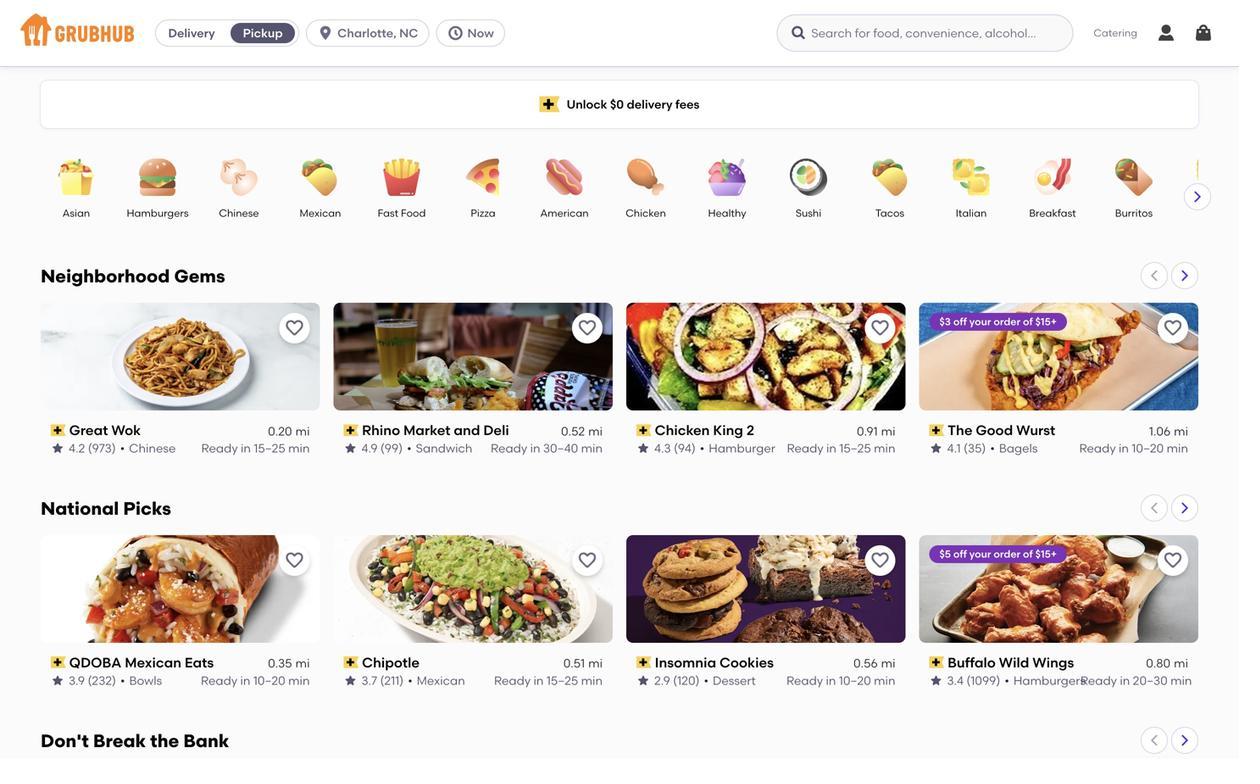 Task type: locate. For each thing, give the bounding box(es) containing it.
mi right 0.80
[[1175, 656, 1189, 671]]

caret left icon image for neighborhood gems
[[1148, 269, 1162, 282]]

ready down deli
[[491, 441, 528, 455]]

2 $15+ from the top
[[1036, 548, 1058, 560]]

0 horizontal spatial ready in 10–20 min
[[201, 673, 310, 688]]

Search for food, convenience, alcohol... search field
[[777, 14, 1074, 52]]

2 horizontal spatial 15–25
[[840, 441, 872, 455]]

asian
[[63, 207, 90, 219]]

off right the $5
[[954, 548, 968, 560]]

min
[[288, 441, 310, 455], [581, 441, 603, 455], [874, 441, 896, 455], [1167, 441, 1189, 455], [288, 673, 310, 688], [581, 673, 603, 688], [874, 673, 896, 688], [1171, 673, 1193, 688]]

svg image
[[1157, 23, 1177, 43], [791, 25, 808, 42]]

sandwich
[[416, 441, 473, 455]]

15–25
[[254, 441, 286, 455], [840, 441, 872, 455], [547, 673, 579, 688]]

caret left icon image down 20–30
[[1148, 733, 1162, 747]]

save this restaurant button for insomnia cookies
[[865, 545, 896, 576]]

15–25 down '0.91' in the bottom right of the page
[[840, 441, 872, 455]]

0.20 mi
[[268, 424, 310, 438]]

delivery button
[[156, 20, 227, 47]]

1 vertical spatial order
[[994, 548, 1021, 560]]

0.51 mi
[[564, 656, 603, 671]]

1 horizontal spatial save this restaurant image
[[871, 318, 891, 338]]

caret left icon image down 1.06
[[1148, 501, 1162, 515]]

ready for the good wurst
[[1080, 441, 1117, 455]]

subscription pass image left qdoba on the left
[[51, 657, 66, 668]]

0 horizontal spatial mexican
[[125, 654, 182, 671]]

order right the $5
[[994, 548, 1021, 560]]

ready in 10–20 min down 0.56 at the right of page
[[787, 673, 896, 688]]

3.9
[[69, 673, 85, 688]]

bank
[[184, 730, 229, 752]]

min down "0.20 mi"
[[288, 441, 310, 455]]

1 your from the top
[[970, 315, 992, 328]]

1 $15+ from the top
[[1036, 315, 1058, 328]]

• down insomnia cookies
[[704, 673, 709, 688]]

1 horizontal spatial mexican
[[300, 207, 341, 219]]

star icon image left 4.3
[[637, 442, 650, 455]]

1 vertical spatial mexican
[[125, 654, 182, 671]]

2 vertical spatial caret left icon image
[[1148, 733, 1162, 747]]

1 vertical spatial $15+
[[1036, 548, 1058, 560]]

ready in 10–20 min down 0.35
[[201, 673, 310, 688]]

min down 0.91 mi
[[874, 441, 896, 455]]

• dessert
[[704, 673, 756, 688]]

0.51
[[564, 656, 585, 671]]

2 off from the top
[[954, 548, 968, 560]]

min down "0.52 mi"
[[581, 441, 603, 455]]

buffalo
[[948, 654, 996, 671]]

mi for qdoba mexican eats
[[296, 656, 310, 671]]

insomnia cookies logo image
[[627, 535, 906, 643]]

10–20
[[1132, 441, 1165, 455], [253, 673, 286, 688], [839, 673, 872, 688]]

picks
[[123, 498, 171, 519]]

star icon image for chipotle
[[344, 674, 357, 687]]

great wok logo image
[[41, 303, 320, 410]]

caret right icon image for national picks
[[1179, 501, 1192, 515]]

mi right 0.35
[[296, 656, 310, 671]]

your right "$3"
[[970, 315, 992, 328]]

off right "$3"
[[954, 315, 968, 328]]

2 vertical spatial mexican
[[417, 673, 465, 688]]

star icon image left 4.1
[[930, 442, 943, 455]]

• sandwich
[[407, 441, 473, 455]]

ready in 15–25 min
[[201, 441, 310, 455], [787, 441, 896, 455], [494, 673, 603, 688]]

0 horizontal spatial hamburgers
[[127, 207, 189, 219]]

• down wok
[[120, 441, 125, 455]]

rhino market and deli logo image
[[334, 303, 613, 410]]

4.1 (35)
[[948, 441, 987, 455]]

subscription pass image for chicken king 2
[[637, 424, 652, 436]]

subscription pass image left the chicken king 2
[[637, 424, 652, 436]]

10–20 down 0.35
[[253, 673, 286, 688]]

mi right 0.56 at the right of page
[[882, 656, 896, 671]]

ready
[[201, 441, 238, 455], [491, 441, 528, 455], [787, 441, 824, 455], [1080, 441, 1117, 455], [201, 673, 238, 688], [494, 673, 531, 688], [787, 673, 824, 688], [1081, 673, 1118, 688]]

0 horizontal spatial svg image
[[317, 25, 334, 42]]

4.9
[[362, 441, 378, 455]]

off for neighborhood gems
[[954, 315, 968, 328]]

svg image inside the now button
[[447, 25, 464, 42]]

hamburgers down wings
[[1014, 673, 1086, 688]]

15–25 down 0.51 at the left of page
[[547, 673, 579, 688]]

bowls
[[129, 673, 162, 688]]

fast food
[[378, 207, 426, 219]]

subscription pass image left great on the bottom of the page
[[51, 424, 66, 436]]

national
[[41, 498, 119, 519]]

save this restaurant image for rhino market and deli
[[578, 318, 598, 338]]

subscription pass image for insomnia cookies
[[637, 657, 652, 668]]

• down buffalo wild wings
[[1005, 673, 1010, 688]]

min down 1.06 mi
[[1167, 441, 1189, 455]]

1 order from the top
[[994, 315, 1021, 328]]

mi for chicken king 2
[[882, 424, 896, 438]]

caret left icon image down burritos
[[1148, 269, 1162, 282]]

ready left 20–30
[[1081, 673, 1118, 688]]

in for buffalo wild wings
[[1121, 673, 1131, 688]]

subscription pass image left the
[[930, 424, 945, 436]]

ready right hamburger
[[787, 441, 824, 455]]

ready in 15–25 min down 0.20
[[201, 441, 310, 455]]

$15+
[[1036, 315, 1058, 328], [1036, 548, 1058, 560]]

min down 0.51 mi
[[581, 673, 603, 688]]

min for chipotle
[[581, 673, 603, 688]]

save this restaurant button
[[279, 313, 310, 343], [572, 313, 603, 343], [865, 313, 896, 343], [1158, 313, 1189, 343], [279, 545, 310, 576], [572, 545, 603, 576], [865, 545, 896, 576], [1158, 545, 1189, 576]]

• for buffalo wild wings
[[1005, 673, 1010, 688]]

1 vertical spatial off
[[954, 548, 968, 560]]

your for picks
[[970, 548, 992, 560]]

caret right icon image
[[1192, 190, 1205, 204], [1179, 269, 1192, 282], [1179, 501, 1192, 515], [1179, 733, 1192, 747]]

ready for rhino market and deli
[[491, 441, 528, 455]]

in for chicken king 2
[[827, 441, 837, 455]]

2 horizontal spatial 10–20
[[1132, 441, 1165, 455]]

1 horizontal spatial svg image
[[1157, 23, 1177, 43]]

2 horizontal spatial svg image
[[1194, 23, 1214, 43]]

off
[[954, 315, 968, 328], [954, 548, 968, 560]]

pizza image
[[454, 159, 513, 196]]

save this restaurant image
[[871, 318, 891, 338], [1164, 318, 1184, 338], [578, 550, 598, 571]]

(99)
[[381, 441, 403, 455]]

subscription pass image left insomnia
[[637, 657, 652, 668]]

ready right dessert
[[787, 673, 824, 688]]

chinese
[[219, 207, 259, 219], [129, 441, 176, 455]]

mi right '0.91' in the bottom right of the page
[[882, 424, 896, 438]]

0 vertical spatial caret left icon image
[[1148, 269, 1162, 282]]

min for chicken king 2
[[874, 441, 896, 455]]

subscription pass image for rhino market and deli
[[344, 424, 359, 436]]

mi right 0.51 at the left of page
[[589, 656, 603, 671]]

mi for rhino market and deli
[[589, 424, 603, 438]]

caret left icon image for national picks
[[1148, 501, 1162, 515]]

unlock $0 delivery fees
[[567, 97, 700, 111]]

svg image
[[1194, 23, 1214, 43], [317, 25, 334, 42], [447, 25, 464, 42]]

3.4
[[948, 673, 964, 688]]

1.06 mi
[[1150, 424, 1189, 438]]

subscription pass image
[[51, 424, 66, 436], [930, 424, 945, 436], [51, 657, 66, 668], [344, 657, 359, 668], [637, 657, 652, 668], [930, 657, 945, 668]]

0 vertical spatial your
[[970, 315, 992, 328]]

mi right 0.20
[[296, 424, 310, 438]]

mi right 1.06
[[1175, 424, 1189, 438]]

mexican for qdoba mexican eats
[[125, 654, 182, 671]]

ready in 15–25 min for king
[[787, 441, 896, 455]]

save this restaurant image for insomnia cookies
[[871, 550, 891, 571]]

ready right bagels
[[1080, 441, 1117, 455]]

svg image inside charlotte, nc button
[[317, 25, 334, 42]]

subscription pass image left chipotle
[[344, 657, 359, 668]]

1 off from the top
[[954, 315, 968, 328]]

2 horizontal spatial ready in 15–25 min
[[787, 441, 896, 455]]

caret right icon image for neighborhood gems
[[1179, 269, 1192, 282]]

• mexican
[[408, 673, 465, 688]]

0 horizontal spatial ready in 15–25 min
[[201, 441, 310, 455]]

ready right • chinese
[[201, 441, 238, 455]]

pickup
[[243, 26, 283, 40]]

2 of from the top
[[1024, 548, 1034, 560]]

3 caret left icon image from the top
[[1148, 733, 1162, 747]]

min down 0.56 mi
[[874, 673, 896, 688]]

subscription pass image left rhino
[[344, 424, 359, 436]]

0.80 mi
[[1147, 656, 1189, 671]]

2 your from the top
[[970, 548, 992, 560]]

2 caret left icon image from the top
[[1148, 501, 1162, 515]]

chicken for chicken king 2
[[655, 422, 710, 438]]

star icon image for insomnia cookies
[[637, 674, 650, 687]]

chicken for chicken
[[626, 207, 666, 219]]

star icon image for qdoba mexican eats
[[51, 674, 64, 687]]

10–20 down 0.56 at the right of page
[[839, 673, 872, 688]]

1 horizontal spatial svg image
[[447, 25, 464, 42]]

1 caret left icon image from the top
[[1148, 269, 1162, 282]]

15–25 down 0.20
[[254, 441, 286, 455]]

star icon image left 3.9
[[51, 674, 64, 687]]

sushi
[[796, 207, 822, 219]]

insomnia
[[655, 654, 717, 671]]

of
[[1024, 315, 1034, 328], [1024, 548, 1034, 560]]

0 horizontal spatial save this restaurant image
[[578, 550, 598, 571]]

0 vertical spatial of
[[1024, 315, 1034, 328]]

mi for buffalo wild wings
[[1175, 656, 1189, 671]]

mi right 0.52
[[589, 424, 603, 438]]

0.56
[[854, 656, 878, 671]]

0 horizontal spatial 10–20
[[253, 673, 286, 688]]

ready right the • mexican
[[494, 673, 531, 688]]

mexican right (211)
[[417, 673, 465, 688]]

star icon image for buffalo wild wings
[[930, 674, 943, 687]]

of for neighborhood gems
[[1024, 315, 1034, 328]]

min down 0.35 mi
[[288, 673, 310, 688]]

save this restaurant image for chipotle
[[578, 550, 598, 571]]

0.91 mi
[[857, 424, 896, 438]]

1 horizontal spatial subscription pass image
[[637, 424, 652, 436]]

star icon image left 2.9
[[637, 674, 650, 687]]

mexican up bowls
[[125, 654, 182, 671]]

1 vertical spatial your
[[970, 548, 992, 560]]

star icon image left 3.7
[[344, 674, 357, 687]]

the good wurst
[[948, 422, 1056, 438]]

star icon image
[[51, 442, 64, 455], [344, 442, 357, 455], [637, 442, 650, 455], [930, 442, 943, 455], [51, 674, 64, 687], [344, 674, 357, 687], [637, 674, 650, 687], [930, 674, 943, 687]]

ready in 10–20 min
[[1080, 441, 1189, 455], [201, 673, 310, 688], [787, 673, 896, 688]]

order
[[994, 315, 1021, 328], [994, 548, 1021, 560]]

• bowls
[[120, 673, 162, 688]]

subscription pass image
[[344, 424, 359, 436], [637, 424, 652, 436]]

star icon image for chicken king 2
[[637, 442, 650, 455]]

• right (99)
[[407, 441, 412, 455]]

ready in 15–25 min down '0.91' in the bottom right of the page
[[787, 441, 896, 455]]

mi for great wok
[[296, 424, 310, 438]]

$3 off your order of $15+
[[940, 315, 1058, 328]]

15–25 for wok
[[254, 441, 286, 455]]

0 vertical spatial off
[[954, 315, 968, 328]]

1 vertical spatial chinese
[[129, 441, 176, 455]]

0.20
[[268, 424, 292, 438]]

chinese down chinese image
[[219, 207, 259, 219]]

min down 0.80 mi
[[1171, 673, 1193, 688]]

0 horizontal spatial subscription pass image
[[344, 424, 359, 436]]

mi
[[296, 424, 310, 438], [589, 424, 603, 438], [882, 424, 896, 438], [1175, 424, 1189, 438], [296, 656, 310, 671], [589, 656, 603, 671], [882, 656, 896, 671], [1175, 656, 1189, 671]]

the good wurst logo image
[[920, 303, 1199, 410]]

qdoba mexican eats logo image
[[41, 535, 320, 643]]

order right "$3"
[[994, 315, 1021, 328]]

4.3
[[655, 441, 671, 455]]

2 horizontal spatial save this restaurant image
[[1164, 318, 1184, 338]]

2 horizontal spatial mexican
[[417, 673, 465, 688]]

caret left icon image for don't break the bank
[[1148, 733, 1162, 747]]

(232)
[[88, 673, 116, 688]]

• right (35)
[[991, 441, 995, 455]]

wok
[[111, 422, 141, 438]]

• right (211)
[[408, 673, 413, 688]]

cookies
[[720, 654, 774, 671]]

3.7
[[362, 673, 377, 688]]

of right "$3"
[[1024, 315, 1034, 328]]

1 horizontal spatial 15–25
[[547, 673, 579, 688]]

$0
[[611, 97, 624, 111]]

0.80
[[1147, 656, 1171, 671]]

ready for insomnia cookies
[[787, 673, 824, 688]]

$15+ for national picks
[[1036, 548, 1058, 560]]

ready in 15–25 min down 0.51 at the left of page
[[494, 673, 603, 688]]

chicken image
[[617, 159, 676, 196]]

save this restaurant image
[[285, 318, 305, 338], [578, 318, 598, 338], [285, 550, 305, 571], [871, 550, 891, 571], [1164, 550, 1184, 571]]

star icon image left 4.9
[[344, 442, 357, 455]]

0 vertical spatial chinese
[[219, 207, 259, 219]]

• right (232)
[[120, 673, 125, 688]]

0 vertical spatial $15+
[[1036, 315, 1058, 328]]

fast food image
[[372, 159, 432, 196]]

2 horizontal spatial ready in 10–20 min
[[1080, 441, 1189, 455]]

2 order from the top
[[994, 548, 1021, 560]]

mexican
[[300, 207, 341, 219], [125, 654, 182, 671], [417, 673, 465, 688]]

4.9 (99)
[[362, 441, 403, 455]]

1 vertical spatial hamburgers
[[1014, 673, 1086, 688]]

1 of from the top
[[1024, 315, 1034, 328]]

chinese down wok
[[129, 441, 176, 455]]

your right the $5
[[970, 548, 992, 560]]

(973)
[[88, 441, 116, 455]]

in for rhino market and deli
[[531, 441, 541, 455]]

ready in 10–20 min down 1.06
[[1080, 441, 1189, 455]]

healthy image
[[698, 159, 757, 196]]

•
[[120, 441, 125, 455], [407, 441, 412, 455], [700, 441, 705, 455], [991, 441, 995, 455], [120, 673, 125, 688], [408, 673, 413, 688], [704, 673, 709, 688], [1005, 673, 1010, 688]]

ready in 30–40 min
[[491, 441, 603, 455]]

neighborhood gems
[[41, 265, 225, 287]]

0 vertical spatial order
[[994, 315, 1021, 328]]

in for chipotle
[[534, 673, 544, 688]]

hamburgers down hamburgers image
[[127, 207, 189, 219]]

0 horizontal spatial chinese
[[129, 441, 176, 455]]

10–20 down 1.06
[[1132, 441, 1165, 455]]

(94)
[[674, 441, 696, 455]]

caret left icon image
[[1148, 269, 1162, 282], [1148, 501, 1162, 515], [1148, 733, 1162, 747]]

subscription pass image left buffalo
[[930, 657, 945, 668]]

2 subscription pass image from the left
[[637, 424, 652, 436]]

1 vertical spatial caret left icon image
[[1148, 501, 1162, 515]]

1 subscription pass image from the left
[[344, 424, 359, 436]]

don't
[[41, 730, 89, 752]]

15–25 for king
[[840, 441, 872, 455]]

0 vertical spatial chicken
[[626, 207, 666, 219]]

0 horizontal spatial 15–25
[[254, 441, 286, 455]]

save this restaurant image for chicken king 2
[[871, 318, 891, 338]]

(120)
[[673, 673, 700, 688]]

star icon image left 4.2
[[51, 442, 64, 455]]

delivery
[[168, 26, 215, 40]]

chicken down the chicken image
[[626, 207, 666, 219]]

1 vertical spatial chicken
[[655, 422, 710, 438]]

• right (94)
[[700, 441, 705, 455]]

sushi image
[[779, 159, 839, 196]]

min for insomnia cookies
[[874, 673, 896, 688]]

(1099)
[[967, 673, 1001, 688]]

ready down eats
[[201, 673, 238, 688]]

min for qdoba mexican eats
[[288, 673, 310, 688]]

2.9
[[655, 673, 671, 688]]

1 vertical spatial of
[[1024, 548, 1034, 560]]

chicken up (94)
[[655, 422, 710, 438]]

of right the $5
[[1024, 548, 1034, 560]]

subscription pass image for chipotle
[[344, 657, 359, 668]]

star icon image left 3.4
[[930, 674, 943, 687]]

mexican down mexican image
[[300, 207, 341, 219]]

ready for chipotle
[[494, 673, 531, 688]]

3.9 (232)
[[69, 673, 116, 688]]



Task type: describe. For each thing, give the bounding box(es) containing it.
don't break the bank
[[41, 730, 229, 752]]

qdoba
[[69, 654, 122, 671]]

pickup button
[[227, 20, 299, 47]]

star icon image for rhino market and deli
[[344, 442, 357, 455]]

subscription pass image for qdoba mexican eats
[[51, 657, 66, 668]]

chipotle logo image
[[334, 535, 613, 643]]

dessert
[[713, 673, 756, 688]]

save this restaurant button for qdoba mexican eats
[[279, 545, 310, 576]]

chipotle
[[362, 654, 420, 671]]

subscription pass image for great wok
[[51, 424, 66, 436]]

burritos
[[1116, 207, 1154, 219]]

• for rhino market and deli
[[407, 441, 412, 455]]

0 vertical spatial mexican
[[300, 207, 341, 219]]

1 horizontal spatial hamburgers
[[1014, 673, 1086, 688]]

$15+ for neighborhood gems
[[1036, 315, 1058, 328]]

chicken king 2 logo image
[[627, 303, 906, 410]]

bagels
[[1000, 441, 1038, 455]]

breakfast image
[[1024, 159, 1083, 196]]

svg image for charlotte, nc
[[317, 25, 334, 42]]

deli
[[484, 422, 509, 438]]

eats
[[185, 654, 214, 671]]

delivery
[[627, 97, 673, 111]]

buffalo wild wings logo image
[[920, 535, 1199, 643]]

now
[[468, 26, 494, 40]]

unlock
[[567, 97, 608, 111]]

food
[[401, 207, 426, 219]]

star icon image for great wok
[[51, 442, 64, 455]]

0.35
[[268, 656, 292, 671]]

in for the good wurst
[[1119, 441, 1130, 455]]

nc
[[400, 26, 419, 40]]

gems
[[174, 265, 225, 287]]

order for picks
[[994, 548, 1021, 560]]

• chinese
[[120, 441, 176, 455]]

qdoba mexican eats
[[69, 654, 214, 671]]

save this restaurant image for qdoba mexican eats
[[285, 550, 305, 571]]

chicken king 2
[[655, 422, 755, 438]]

ready for buffalo wild wings
[[1081, 673, 1118, 688]]

0 vertical spatial hamburgers
[[127, 207, 189, 219]]

ready in 10–20 min for eats
[[201, 673, 310, 688]]

italian image
[[942, 159, 1002, 196]]

3.4 (1099)
[[948, 673, 1001, 688]]

4.1
[[948, 441, 961, 455]]

10–20 for eats
[[253, 673, 286, 688]]

american image
[[535, 159, 594, 196]]

rhino
[[362, 422, 400, 438]]

market
[[404, 422, 451, 438]]

wild
[[1000, 654, 1030, 671]]

ready for great wok
[[201, 441, 238, 455]]

0.91
[[857, 424, 878, 438]]

fees
[[676, 97, 700, 111]]

subscription pass image for buffalo wild wings
[[930, 657, 945, 668]]

min for the good wurst
[[1167, 441, 1189, 455]]

ready for qdoba mexican eats
[[201, 673, 238, 688]]

insomnia cookies
[[655, 654, 774, 671]]

tacos image
[[861, 159, 920, 196]]

catering
[[1094, 27, 1138, 39]]

asian image
[[47, 159, 106, 196]]

wings
[[1033, 654, 1075, 671]]

now button
[[436, 20, 512, 47]]

in for insomnia cookies
[[826, 673, 837, 688]]

(35)
[[964, 441, 987, 455]]

order for gems
[[994, 315, 1021, 328]]

min for great wok
[[288, 441, 310, 455]]

mi for insomnia cookies
[[882, 656, 896, 671]]

• hamburgers
[[1005, 673, 1086, 688]]

break
[[93, 730, 146, 752]]

0 horizontal spatial svg image
[[791, 25, 808, 42]]

healthy
[[708, 207, 747, 219]]

in for great wok
[[241, 441, 251, 455]]

fast
[[378, 207, 399, 219]]

of for national picks
[[1024, 548, 1034, 560]]

off for national picks
[[954, 548, 968, 560]]

mexican for • mexican
[[417, 673, 465, 688]]

• for chicken king 2
[[700, 441, 705, 455]]

ready in 15–25 min for wok
[[201, 441, 310, 455]]

caret right icon image for don't break the bank
[[1179, 733, 1192, 747]]

star icon image for the good wurst
[[930, 442, 943, 455]]

min for buffalo wild wings
[[1171, 673, 1193, 688]]

• for insomnia cookies
[[704, 673, 709, 688]]

save this restaurant image for great wok
[[285, 318, 305, 338]]

1 horizontal spatial chinese
[[219, 207, 259, 219]]

good
[[976, 422, 1014, 438]]

• hamburger
[[700, 441, 776, 455]]

mi for the good wurst
[[1175, 424, 1189, 438]]

ready in 10–20 min for wurst
[[1080, 441, 1189, 455]]

$3
[[940, 315, 952, 328]]

king
[[713, 422, 744, 438]]

• bagels
[[991, 441, 1038, 455]]

charlotte, nc button
[[306, 20, 436, 47]]

svg image for now
[[447, 25, 464, 42]]

wurst
[[1017, 422, 1056, 438]]

your for gems
[[970, 315, 992, 328]]

• for great wok
[[120, 441, 125, 455]]

4.2 (973)
[[69, 441, 116, 455]]

4.3 (94)
[[655, 441, 696, 455]]

• for chipotle
[[408, 673, 413, 688]]

• for qdoba mexican eats
[[120, 673, 125, 688]]

pizza
[[471, 207, 496, 219]]

subscription pass image for the good wurst
[[930, 424, 945, 436]]

10–20 for wurst
[[1132, 441, 1165, 455]]

grubhub plus flag logo image
[[540, 96, 560, 112]]

1 horizontal spatial ready in 10–20 min
[[787, 673, 896, 688]]

great
[[69, 422, 108, 438]]

4.2
[[69, 441, 85, 455]]

save this restaurant button for rhino market and deli
[[572, 313, 603, 343]]

(211)
[[380, 673, 404, 688]]

burritos image
[[1105, 159, 1164, 196]]

20–30
[[1134, 673, 1168, 688]]

the
[[948, 422, 973, 438]]

buffalo wild wings
[[948, 654, 1075, 671]]

american
[[541, 207, 589, 219]]

• for the good wurst
[[991, 441, 995, 455]]

ready for chicken king 2
[[787, 441, 824, 455]]

2
[[747, 422, 755, 438]]

save this restaurant button for chicken king 2
[[865, 313, 896, 343]]

charlotte,
[[338, 26, 397, 40]]

in for qdoba mexican eats
[[240, 673, 251, 688]]

1 horizontal spatial 10–20
[[839, 673, 872, 688]]

0.56 mi
[[854, 656, 896, 671]]

1.06
[[1150, 424, 1171, 438]]

0.52
[[561, 424, 585, 438]]

min for rhino market and deli
[[581, 441, 603, 455]]

mi for chipotle
[[589, 656, 603, 671]]

1 horizontal spatial ready in 15–25 min
[[494, 673, 603, 688]]

tacos
[[876, 207, 905, 219]]

ready in 20–30 min
[[1081, 673, 1193, 688]]

3.7 (211)
[[362, 673, 404, 688]]

30–40
[[544, 441, 579, 455]]

mexican image
[[291, 159, 350, 196]]

the
[[150, 730, 179, 752]]

hamburgers image
[[128, 159, 187, 196]]

chinese image
[[209, 159, 269, 196]]

hamburger
[[709, 441, 776, 455]]

$5
[[940, 548, 952, 560]]

charlotte, nc
[[338, 26, 419, 40]]

main navigation navigation
[[0, 0, 1240, 66]]

great wok
[[69, 422, 141, 438]]

save this restaurant button for great wok
[[279, 313, 310, 343]]

save this restaurant button for chipotle
[[572, 545, 603, 576]]

and
[[454, 422, 480, 438]]

0.52 mi
[[561, 424, 603, 438]]



Task type: vqa. For each thing, say whether or not it's contained in the screenshot.


